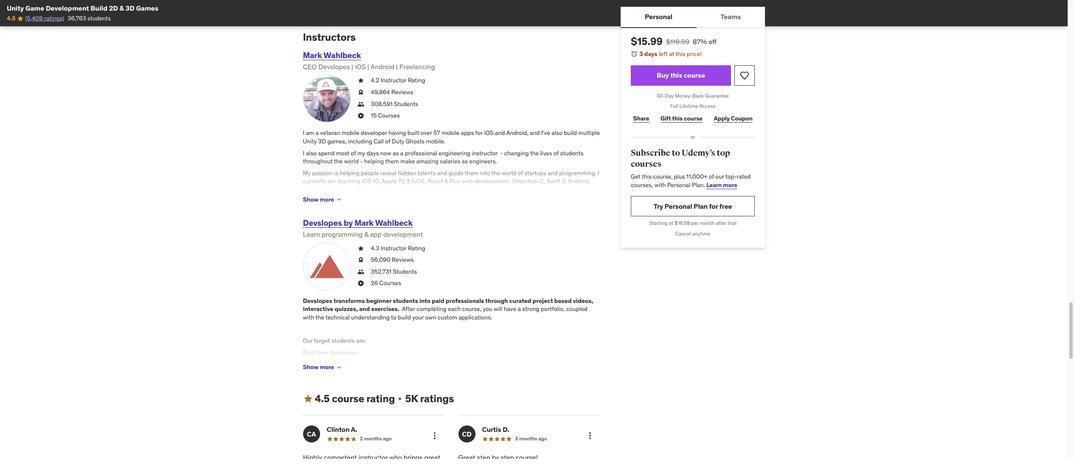 Task type: vqa. For each thing, say whether or not it's contained in the screenshot.
leftmost For
yes



Task type: describe. For each thing, give the bounding box(es) containing it.
passion
[[312, 169, 333, 177]]

1 horizontal spatial -
[[500, 149, 503, 157]]

0 vertical spatial at
[[669, 50, 674, 58]]

and up swift on the top right of page
[[548, 169, 558, 177]]

talents
[[418, 169, 436, 177]]

devslopes by mark wahlbeck learn programming & app development
[[303, 218, 423, 239]]

xsmall image down node,
[[336, 196, 343, 203]]

this down $119.99
[[676, 50, 686, 58]]

and up react
[[437, 169, 447, 177]]

1 vertical spatial android,
[[568, 178, 590, 185]]

10,
[[373, 178, 380, 185]]

medium image
[[303, 394, 313, 404]]

our target students are: first time developers
[[303, 337, 366, 357]]

1 horizontal spatial world
[[502, 169, 516, 177]]

have
[[504, 305, 517, 313]]

days inside i am a veteran mobile developer having built over 57 mobile apps for ios and android, and i've also build multiple unity 3d games, including call of duty ghosts mobile. i also spend most of my days now as a professional engineering instructor  - changing the lives of students throughout the world - helping them make amazing salaries as engineers. my passion is helping people reveal hidden talents and guide them into the world of startups and programming. i currently am teaching ios 10, apple tv & tvos, react & flux web development, objective-c, swift 3, android, javascript, node, and java. i also teach unity 3d game development.
[[367, 149, 379, 157]]

buy this course button
[[631, 65, 731, 86]]

with inside get this course, plus 11,000+ of our top-rated courses, with personal plan.
[[655, 181, 666, 189]]

to inside after completing each course, you will have a strong portfolio, coupled with the technical understanding to build your own custom applications.
[[391, 314, 397, 321]]

ago for d.
[[538, 436, 547, 442]]

for inside i am a veteran mobile developer having built over 57 mobile apps for ios and android, and i've also build multiple unity 3d games, including call of duty ghosts mobile. i also spend most of my days now as a professional engineering instructor  - changing the lives of students throughout the world - helping them make amazing salaries as engineers. my passion is helping people reveal hidden talents and guide them into the world of startups and programming. i currently am teaching ios 10, apple tv & tvos, react & flux web development, objective-c, swift 3, android, javascript, node, and java. i also teach unity 3d game development.
[[475, 129, 483, 137]]

mobile.
[[426, 138, 446, 145]]

49,864
[[371, 88, 390, 96]]

of inside get this course, plus 11,000+ of our top-rated courses, with personal plan.
[[709, 173, 714, 181]]

subscribe to udemy's top courses
[[631, 148, 730, 169]]

portfolio,
[[541, 305, 565, 313]]

build
[[91, 4, 108, 12]]

cd
[[462, 430, 472, 439]]

development
[[383, 230, 423, 239]]

the inside after completing each course, you will have a strong portfolio, coupled with the technical understanding to build your own custom applications.
[[316, 314, 324, 321]]

of right call
[[385, 138, 390, 145]]

mark wahlbeck image
[[303, 75, 351, 123]]

i right programming.
[[598, 169, 600, 177]]

308,591 students
[[371, 100, 418, 108]]

57
[[434, 129, 440, 137]]

try personal plan for free link
[[631, 196, 755, 217]]

1 vertical spatial also
[[306, 149, 317, 157]]

this for get
[[642, 173, 652, 181]]

spend
[[318, 149, 335, 157]]

development.
[[447, 186, 483, 194]]

apps
[[461, 129, 474, 137]]

1 vertical spatial for
[[709, 202, 718, 211]]

2 months ago for clinton a.
[[360, 436, 392, 442]]

try
[[654, 202, 663, 211]]

xsmall image for 352,731 students
[[357, 268, 364, 276]]

0 vertical spatial android,
[[506, 129, 529, 137]]

instructor for devslopes by mark wahlbeck
[[381, 244, 407, 252]]

0 horizontal spatial 3d
[[125, 4, 135, 12]]

apple
[[382, 178, 397, 185]]

after
[[716, 220, 727, 227]]

4.3 instructor rating
[[371, 244, 425, 252]]

& right 2d
[[120, 4, 124, 12]]

1 horizontal spatial them
[[465, 169, 479, 177]]

this for gift
[[672, 115, 683, 122]]

show for mark
[[303, 364, 319, 371]]

courses,
[[631, 181, 653, 189]]

4.2
[[371, 77, 379, 84]]

videos,
[[573, 297, 593, 305]]

4.5 course rating
[[315, 392, 395, 405]]

game
[[25, 4, 44, 12]]

reviews for mark wahlbeck
[[391, 88, 413, 96]]

subscribe
[[631, 148, 670, 158]]

apply coupon button
[[712, 110, 755, 127]]

& right tv
[[407, 178, 410, 185]]

0 vertical spatial days
[[644, 50, 657, 58]]

4.3
[[371, 244, 379, 252]]

wahlbeck inside devslopes by mark wahlbeck learn programming & app development
[[375, 218, 413, 228]]

30-
[[657, 92, 665, 99]]

2d
[[109, 4, 118, 12]]

cancel
[[675, 231, 691, 237]]

price!
[[687, 50, 702, 58]]

your
[[412, 314, 424, 321]]

courses
[[631, 159, 662, 169]]

free
[[719, 202, 732, 211]]

built
[[408, 129, 419, 137]]

target
[[314, 337, 330, 345]]

ratings
[[420, 392, 454, 405]]

the up development,
[[492, 169, 500, 177]]

objective-
[[512, 178, 540, 185]]

0 vertical spatial more
[[723, 181, 737, 189]]

unity game development build 2d & 3d games
[[7, 4, 158, 12]]

and inside devslopes transforms beginner students into paid professionals through curated project based videos, interactive quizzes, and exercises.
[[359, 305, 370, 313]]

learn inside devslopes by mark wahlbeck learn programming & app development
[[303, 230, 320, 239]]

1 horizontal spatial unity
[[303, 138, 317, 145]]

the down most
[[334, 158, 343, 165]]

rating
[[367, 392, 395, 405]]

36,763 students
[[68, 15, 111, 22]]

top
[[717, 148, 730, 158]]

xsmall image for 26 courses
[[357, 280, 364, 288]]

students down build
[[87, 15, 111, 22]]

reviews for devslopes by mark wahlbeck
[[392, 256, 414, 264]]

back
[[692, 92, 704, 99]]

1 vertical spatial 3d
[[318, 138, 326, 145]]

curated
[[510, 297, 531, 305]]

xsmall image down developers
[[336, 364, 343, 371]]

26 courses
[[371, 280, 401, 287]]

people
[[361, 169, 379, 177]]

xsmall image for 49,864 reviews
[[357, 88, 364, 97]]

react
[[428, 178, 443, 185]]

2 | from the left
[[368, 62, 369, 71]]

2 vertical spatial ios
[[362, 178, 372, 185]]

hidden
[[398, 169, 416, 177]]

beginner
[[366, 297, 392, 305]]

2 horizontal spatial 3d
[[422, 186, 429, 194]]

having
[[389, 129, 406, 137]]

rated
[[737, 173, 751, 181]]

0 vertical spatial as
[[393, 149, 399, 157]]

of left my
[[351, 149, 356, 157]]

students for mark wahlbeck
[[394, 100, 418, 108]]

own
[[425, 314, 436, 321]]

1 vertical spatial -
[[360, 158, 363, 165]]

3 | from the left
[[396, 62, 398, 71]]

0 horizontal spatial am
[[306, 129, 314, 137]]

amazing
[[417, 158, 439, 165]]

courses for wahlbeck
[[379, 280, 401, 287]]

2 vertical spatial course
[[332, 392, 364, 405]]

developer
[[361, 129, 387, 137]]

mark inside mark wahlbeck ceo devslopes | ios | android | freelancing
[[303, 50, 322, 60]]

0 horizontal spatial them
[[385, 158, 399, 165]]

each
[[448, 305, 461, 313]]

show more for mark
[[303, 364, 334, 371]]

teams
[[721, 12, 741, 21]]

personal inside get this course, plus 11,000+ of our top-rated courses, with personal plan.
[[667, 181, 690, 189]]

learn more
[[706, 181, 737, 189]]

months for d.
[[519, 436, 537, 442]]

coupon
[[731, 115, 753, 122]]

0 horizontal spatial helping
[[340, 169, 360, 177]]

2 horizontal spatial also
[[552, 129, 563, 137]]

show for ceo
[[303, 196, 319, 203]]

node,
[[332, 186, 348, 194]]

0 vertical spatial a
[[316, 129, 319, 137]]

applications.
[[459, 314, 492, 321]]

instructor for mark wahlbeck
[[381, 77, 407, 84]]

devslopes inside mark wahlbeck ceo devslopes | ios | android | freelancing
[[318, 62, 350, 71]]

course, inside get this course, plus 11,000+ of our top-rated courses, with personal plan.
[[653, 173, 673, 181]]

try personal plan for free
[[654, 202, 732, 211]]

you
[[483, 305, 492, 313]]

and down the teaching
[[349, 186, 359, 194]]

(5,409 ratings)
[[25, 15, 64, 22]]

over
[[421, 129, 432, 137]]

alarm image
[[631, 51, 638, 57]]

developers
[[330, 349, 359, 357]]

1 horizontal spatial learn
[[706, 181, 722, 189]]

javascript,
[[303, 186, 331, 194]]

0 vertical spatial helping
[[364, 158, 384, 165]]

2 mobile from the left
[[442, 129, 460, 137]]

4.5 for 4.5
[[7, 15, 15, 22]]

26
[[371, 280, 378, 287]]

a.
[[351, 426, 357, 434]]

throughout
[[303, 158, 333, 165]]

anytime
[[692, 231, 710, 237]]

additional actions for review by curtis d. image
[[585, 431, 595, 441]]

more for by
[[320, 364, 334, 371]]

devslopes transforms beginner students into paid professionals through curated project based videos, interactive quizzes, and exercises.
[[303, 297, 593, 313]]

reveal
[[381, 169, 397, 177]]

share button
[[631, 110, 652, 127]]

2 vertical spatial unity
[[406, 186, 420, 194]]

2 vertical spatial also
[[378, 186, 389, 194]]

0 vertical spatial world
[[344, 158, 359, 165]]

gift this course
[[661, 115, 703, 122]]

& left flux
[[445, 178, 448, 185]]

352,731
[[371, 268, 391, 276]]



Task type: locate. For each thing, give the bounding box(es) containing it.
are:
[[356, 337, 366, 345]]

3d right 2d
[[125, 4, 135, 12]]

students up developers
[[332, 337, 355, 345]]

them up web
[[465, 169, 479, 177]]

learn down our
[[706, 181, 722, 189]]

ca
[[307, 430, 316, 439]]

of
[[385, 138, 390, 145], [351, 149, 356, 157], [554, 149, 559, 157], [518, 169, 523, 177], [709, 173, 714, 181]]

rating for mark wahlbeck
[[408, 77, 425, 84]]

wahlbeck up development
[[375, 218, 413, 228]]

xsmall image left 15
[[357, 112, 364, 120]]

rating
[[408, 77, 425, 84], [408, 244, 425, 252]]

course, inside after completing each course, you will have a strong portfolio, coupled with the technical understanding to build your own custom applications.
[[462, 305, 482, 313]]

engineering
[[439, 149, 471, 157]]

this inside get this course, plus 11,000+ of our top-rated courses, with personal plan.
[[642, 173, 652, 181]]

devslopes for by
[[303, 218, 342, 228]]

into up completing at the left bottom of page
[[420, 297, 431, 305]]

for left free
[[709, 202, 718, 211]]

1 horizontal spatial 4.5
[[315, 392, 330, 405]]

course down 'lifetime' on the right top
[[684, 115, 703, 122]]

personal
[[645, 12, 672, 21], [667, 181, 690, 189], [665, 202, 692, 211]]

1 vertical spatial a
[[400, 149, 403, 157]]

1 vertical spatial reviews
[[392, 256, 414, 264]]

reviews down 4.2 instructor rating
[[391, 88, 413, 96]]

(5,409
[[25, 15, 43, 22]]

our
[[716, 173, 724, 181]]

games
[[136, 4, 158, 12]]

am down the is
[[328, 178, 336, 185]]

course for gift this course
[[684, 115, 703, 122]]

0 horizontal spatial |
[[352, 62, 353, 71]]

at right left
[[669, 50, 674, 58]]

engineers.
[[469, 158, 497, 165]]

interactive
[[303, 305, 333, 313]]

1 horizontal spatial am
[[328, 178, 336, 185]]

0 vertical spatial students
[[394, 100, 418, 108]]

1 vertical spatial students
[[393, 268, 417, 276]]

1 horizontal spatial months
[[519, 436, 537, 442]]

months for a.
[[364, 436, 382, 442]]

paid
[[432, 297, 445, 305]]

0 horizontal spatial ago
[[383, 436, 392, 442]]

students
[[87, 15, 111, 22], [560, 149, 584, 157], [393, 297, 418, 305], [332, 337, 355, 345]]

- left 'changing'
[[500, 149, 503, 157]]

0 horizontal spatial 4.5
[[7, 15, 15, 22]]

1 rating from the top
[[408, 77, 425, 84]]

teams button
[[697, 7, 765, 27]]

0 vertical spatial rating
[[408, 77, 425, 84]]

0 vertical spatial courses
[[378, 112, 400, 119]]

more for wahlbeck
[[320, 196, 334, 203]]

gift this course link
[[658, 110, 705, 127]]

1 vertical spatial personal
[[667, 181, 690, 189]]

1 vertical spatial more
[[320, 196, 334, 203]]

0 horizontal spatial android,
[[506, 129, 529, 137]]

xsmall image for 4.2 instructor rating
[[357, 77, 364, 85]]

mobile right 57
[[442, 129, 460, 137]]

learn more link
[[706, 181, 737, 189]]

for
[[475, 129, 483, 137], [709, 202, 718, 211]]

the down interactive
[[316, 314, 324, 321]]

ios inside mark wahlbeck ceo devslopes | ios | android | freelancing
[[355, 62, 366, 71]]

tab list containing personal
[[621, 7, 765, 28]]

instructor up 56,090 reviews
[[381, 244, 407, 252]]

0 horizontal spatial to
[[391, 314, 397, 321]]

xsmall image
[[357, 77, 364, 85], [357, 100, 364, 108], [336, 196, 343, 203], [357, 244, 364, 253], [357, 256, 364, 265], [357, 280, 364, 288]]

15
[[371, 112, 377, 119]]

courses for devslopes
[[378, 112, 400, 119]]

build inside after completing each course, you will have a strong portfolio, coupled with the technical understanding to build your own custom applications.
[[398, 314, 411, 321]]

technical
[[326, 314, 350, 321]]

2 instructor from the top
[[381, 244, 407, 252]]

course, left plus
[[653, 173, 673, 181]]

1 vertical spatial at
[[669, 220, 673, 227]]

2 for clinton a.
[[360, 436, 363, 442]]

2 vertical spatial personal
[[665, 202, 692, 211]]

1 show more button from the top
[[303, 191, 343, 208]]

1 horizontal spatial with
[[655, 181, 666, 189]]

get
[[631, 173, 641, 181]]

5k
[[405, 392, 418, 405]]

development
[[46, 4, 89, 12]]

1 vertical spatial mark
[[355, 218, 374, 228]]

0 vertical spatial them
[[385, 158, 399, 165]]

0 vertical spatial mark
[[303, 50, 322, 60]]

courses down 308,591 students
[[378, 112, 400, 119]]

1 vertical spatial instructor
[[381, 244, 407, 252]]

will
[[494, 305, 503, 313]]

xsmall image left 4.3
[[357, 244, 364, 253]]

a
[[316, 129, 319, 137], [400, 149, 403, 157], [518, 305, 521, 313]]

at
[[669, 50, 674, 58], [669, 220, 673, 227]]

1 vertical spatial course
[[684, 115, 703, 122]]

custom
[[438, 314, 457, 321]]

android
[[371, 62, 395, 71]]

1 vertical spatial days
[[367, 149, 379, 157]]

2 months ago for curtis d.
[[515, 436, 547, 442]]

xsmall image for 56,090 reviews
[[357, 256, 364, 265]]

starting at $16.58 per month after trial cancel anytime
[[649, 220, 737, 237]]

2 rating from the top
[[408, 244, 425, 252]]

56,090 reviews
[[371, 256, 414, 264]]

days
[[644, 50, 657, 58], [367, 149, 379, 157]]

4.2 instructor rating
[[371, 77, 425, 84]]

1 vertical spatial helping
[[340, 169, 360, 177]]

ratings)
[[44, 15, 64, 22]]

$15.99 $119.99 87% off
[[631, 35, 717, 48]]

instructor up the 49,864 reviews
[[381, 77, 407, 84]]

0 vertical spatial am
[[306, 129, 314, 137]]

2 vertical spatial more
[[320, 364, 334, 371]]

at inside starting at $16.58 per month after trial cancel anytime
[[669, 220, 673, 227]]

1 months from the left
[[364, 436, 382, 442]]

devslopes down mark wahlbeck link
[[318, 62, 350, 71]]

a up 'make'
[[400, 149, 403, 157]]

1 vertical spatial as
[[462, 158, 468, 165]]

lives
[[540, 149, 552, 157]]

left
[[659, 50, 668, 58]]

0 horizontal spatial also
[[306, 149, 317, 157]]

completing
[[417, 305, 447, 313]]

unity left game
[[7, 4, 24, 12]]

this
[[676, 50, 686, 58], [670, 71, 682, 79], [672, 115, 683, 122], [642, 173, 652, 181]]

2 ago from the left
[[538, 436, 547, 442]]

1 horizontal spatial wahlbeck
[[375, 218, 413, 228]]

1 horizontal spatial 3d
[[318, 138, 326, 145]]

devslopes by mark wahlbeck image
[[303, 243, 351, 290]]

this up courses,
[[642, 173, 652, 181]]

unity down tvos,
[[406, 186, 420, 194]]

show more button for ceo
[[303, 191, 343, 208]]

wishlist image
[[740, 70, 750, 81]]

to inside "subscribe to udemy's top courses"
[[672, 148, 680, 158]]

startups
[[525, 169, 547, 177]]

i down 10,
[[375, 186, 376, 194]]

1 show from the top
[[303, 196, 319, 203]]

devslopes up the programming
[[303, 218, 342, 228]]

professionals
[[446, 297, 484, 305]]

0 vertical spatial course
[[684, 71, 705, 79]]

devslopes inside devslopes by mark wahlbeck learn programming & app development
[[303, 218, 342, 228]]

more down top-
[[723, 181, 737, 189]]

to down exercises.
[[391, 314, 397, 321]]

0 vertical spatial reviews
[[391, 88, 413, 96]]

this right the gift
[[672, 115, 683, 122]]

$16.58
[[675, 220, 690, 227]]

show more button for mark
[[303, 359, 343, 376]]

& left app
[[364, 230, 369, 239]]

1 2 months ago from the left
[[360, 436, 392, 442]]

1 vertical spatial them
[[465, 169, 479, 177]]

0 horizontal spatial months
[[364, 436, 382, 442]]

with down interactive
[[303, 314, 314, 321]]

1 ago from the left
[[383, 436, 392, 442]]

0 horizontal spatial mark
[[303, 50, 322, 60]]

quizzes,
[[335, 305, 358, 313]]

course up the a.
[[332, 392, 364, 405]]

show more
[[303, 196, 334, 203], [303, 364, 334, 371]]

49,864 reviews
[[371, 88, 413, 96]]

0 vertical spatial show
[[303, 196, 319, 203]]

0 vertical spatial also
[[552, 129, 563, 137]]

1 horizontal spatial 2 months ago
[[515, 436, 547, 442]]

this inside gift this course link
[[672, 115, 683, 122]]

personal inside button
[[645, 12, 672, 21]]

0 horizontal spatial with
[[303, 314, 314, 321]]

ios left android
[[355, 62, 366, 71]]

1 horizontal spatial android,
[[568, 178, 590, 185]]

| up 4.2 instructor rating
[[396, 62, 398, 71]]

personal down plus
[[667, 181, 690, 189]]

plan.
[[692, 181, 705, 189]]

mark up the ceo
[[303, 50, 322, 60]]

freelancing
[[400, 62, 435, 71]]

more
[[723, 181, 737, 189], [320, 196, 334, 203], [320, 364, 334, 371]]

after
[[402, 305, 415, 313]]

show down "javascript,"
[[303, 196, 319, 203]]

world up development,
[[502, 169, 516, 177]]

time
[[316, 349, 328, 357]]

project
[[533, 297, 553, 305]]

full
[[670, 103, 678, 109]]

through
[[486, 297, 508, 305]]

1 horizontal spatial days
[[644, 50, 657, 58]]

mark wahlbeck link
[[303, 50, 361, 60]]

additional actions for review by clinton a. image
[[430, 431, 440, 441]]

0 horizontal spatial 2
[[360, 436, 363, 442]]

also down apple
[[378, 186, 389, 194]]

devslopes
[[318, 62, 350, 71], [303, 218, 342, 228], [303, 297, 332, 305]]

guarantee
[[705, 92, 729, 99]]

0 vertical spatial unity
[[7, 4, 24, 12]]

make
[[401, 158, 415, 165]]

1 horizontal spatial mobile
[[442, 129, 460, 137]]

curtis
[[482, 426, 501, 434]]

mark inside devslopes by mark wahlbeck learn programming & app development
[[355, 218, 374, 228]]

also
[[552, 129, 563, 137], [306, 149, 317, 157], [378, 186, 389, 194]]

1 vertical spatial to
[[391, 314, 397, 321]]

1 vertical spatial course,
[[462, 305, 482, 313]]

at left $16.58
[[669, 220, 673, 227]]

i left veteran
[[303, 129, 305, 137]]

for right apps
[[475, 129, 483, 137]]

1 horizontal spatial helping
[[364, 158, 384, 165]]

2 show more button from the top
[[303, 359, 343, 376]]

1 2 from the left
[[360, 436, 363, 442]]

show more button down time
[[303, 359, 343, 376]]

2 show from the top
[[303, 364, 319, 371]]

ios right apps
[[484, 129, 494, 137]]

personal up $16.58
[[665, 202, 692, 211]]

personal up $15.99
[[645, 12, 672, 21]]

2 horizontal spatial |
[[396, 62, 398, 71]]

0 vertical spatial 4.5
[[7, 15, 15, 22]]

1 vertical spatial 4.5
[[315, 392, 330, 405]]

87%
[[693, 37, 707, 46]]

0 vertical spatial with
[[655, 181, 666, 189]]

helping up people
[[364, 158, 384, 165]]

0 vertical spatial devslopes
[[318, 62, 350, 71]]

of right lives at top right
[[554, 149, 559, 157]]

15 courses
[[371, 112, 400, 119]]

1 | from the left
[[352, 62, 353, 71]]

build inside i am a veteran mobile developer having built over 57 mobile apps for ios and android, and i've also build multiple unity 3d games, including call of duty ghosts mobile. i also spend most of my days now as a professional engineering instructor  - changing the lives of students throughout the world - helping them make amazing salaries as engineers. my passion is helping people reveal hidden talents and guide them into the world of startups and programming. i currently am teaching ios 10, apple tv & tvos, react & flux web development, objective-c, swift 3, android, javascript, node, and java. i also teach unity 3d game development.
[[564, 129, 577, 137]]

students inside our target students are: first time developers
[[332, 337, 355, 345]]

course, up "applications." at bottom left
[[462, 305, 482, 313]]

mobile
[[342, 129, 360, 137], [442, 129, 460, 137]]

3d down tvos,
[[422, 186, 429, 194]]

0 horizontal spatial days
[[367, 149, 379, 157]]

students up after
[[393, 297, 418, 305]]

as right the now
[[393, 149, 399, 157]]

students up programming.
[[560, 149, 584, 157]]

with right courses,
[[655, 181, 666, 189]]

0 vertical spatial instructor
[[381, 77, 407, 84]]

build left multiple
[[564, 129, 577, 137]]

| left android
[[368, 62, 369, 71]]

the
[[530, 149, 539, 157], [334, 158, 343, 165], [492, 169, 500, 177], [316, 314, 324, 321]]

2 for curtis d.
[[515, 436, 518, 442]]

xsmall image left 4.2
[[357, 77, 364, 85]]

reviews down 4.3 instructor rating
[[392, 256, 414, 264]]

1 horizontal spatial a
[[400, 149, 403, 157]]

this inside buy this course button
[[670, 71, 682, 79]]

$119.99
[[666, 37, 689, 46]]

share
[[633, 115, 649, 122]]

1 instructor from the top
[[381, 77, 407, 84]]

xsmall image for 4.3 instructor rating
[[357, 244, 364, 253]]

xsmall image for 308,591 students
[[357, 100, 364, 108]]

0 horizontal spatial wahlbeck
[[324, 50, 361, 60]]

now
[[380, 149, 391, 157]]

course for buy this course
[[684, 71, 705, 79]]

2 vertical spatial a
[[518, 305, 521, 313]]

with inside after completing each course, you will have a strong portfolio, coupled with the technical understanding to build your own custom applications.
[[303, 314, 314, 321]]

udemy's
[[682, 148, 715, 158]]

a down curated
[[518, 305, 521, 313]]

of up objective-
[[518, 169, 523, 177]]

1 vertical spatial ios
[[484, 129, 494, 137]]

xsmall image
[[357, 88, 364, 97], [357, 112, 364, 120], [357, 268, 364, 276], [336, 364, 343, 371], [397, 396, 404, 403]]

students
[[394, 100, 418, 108], [393, 268, 417, 276]]

1 horizontal spatial |
[[368, 62, 369, 71]]

0 horizontal spatial unity
[[7, 4, 24, 12]]

plus
[[674, 173, 685, 181]]

xsmall image for 15 courses
[[357, 112, 364, 120]]

rating down development
[[408, 244, 425, 252]]

show more down time
[[303, 364, 334, 371]]

students inside i am a veteran mobile developer having built over 57 mobile apps for ios and android, and i've also build multiple unity 3d games, including call of duty ghosts mobile. i also spend most of my days now as a professional engineering instructor  - changing the lives of students throughout the world - helping them make amazing salaries as engineers. my passion is helping people reveal hidden talents and guide them into the world of startups and programming. i currently am teaching ios 10, apple tv & tvos, react & flux web development, objective-c, swift 3, android, javascript, node, and java. i also teach unity 3d game development.
[[560, 149, 584, 157]]

1 show more from the top
[[303, 196, 334, 203]]

app
[[370, 230, 382, 239]]

am left veteran
[[306, 129, 314, 137]]

show more for ceo
[[303, 196, 334, 203]]

1 horizontal spatial 2
[[515, 436, 518, 442]]

0 horizontal spatial a
[[316, 129, 319, 137]]

0 horizontal spatial build
[[398, 314, 411, 321]]

top-
[[725, 173, 737, 181]]

2 months from the left
[[519, 436, 537, 442]]

1 vertical spatial wahlbeck
[[375, 218, 413, 228]]

programming.
[[559, 169, 597, 177]]

0 vertical spatial 3d
[[125, 4, 135, 12]]

them down the now
[[385, 158, 399, 165]]

1 vertical spatial build
[[398, 314, 411, 321]]

to left udemy's
[[672, 148, 680, 158]]

1 vertical spatial show
[[303, 364, 319, 371]]

them
[[385, 158, 399, 165], [465, 169, 479, 177]]

web
[[462, 178, 473, 185]]

devslopes up interactive
[[303, 297, 332, 305]]

& inside devslopes by mark wahlbeck learn programming & app development
[[364, 230, 369, 239]]

xsmall image left the 308,591
[[357, 100, 364, 108]]

ago for a.
[[383, 436, 392, 442]]

a left veteran
[[316, 129, 319, 137]]

| down mark wahlbeck link
[[352, 62, 353, 71]]

our
[[303, 337, 313, 345]]

am
[[306, 129, 314, 137], [328, 178, 336, 185]]

352,731 students
[[371, 268, 417, 276]]

0 horizontal spatial as
[[393, 149, 399, 157]]

1 horizontal spatial into
[[480, 169, 490, 177]]

1 vertical spatial with
[[303, 314, 314, 321]]

money-
[[675, 92, 692, 99]]

my
[[357, 149, 365, 157]]

clinton
[[327, 426, 350, 434]]

the left lives at top right
[[530, 149, 539, 157]]

0 horizontal spatial for
[[475, 129, 483, 137]]

days right my
[[367, 149, 379, 157]]

course inside button
[[684, 71, 705, 79]]

show more button down the currently
[[303, 191, 343, 208]]

1 vertical spatial am
[[328, 178, 336, 185]]

3 days left at this price!
[[639, 50, 702, 58]]

into inside i am a veteran mobile developer having built over 57 mobile apps for ios and android, and i've also build multiple unity 3d games, including call of duty ghosts mobile. i also spend most of my days now as a professional engineering instructor  - changing the lives of students throughout the world - helping them make amazing salaries as engineers. my passion is helping people reveal hidden talents and guide them into the world of startups and programming. i currently am teaching ios 10, apple tv & tvos, react & flux web development, objective-c, swift 3, android, javascript, node, and java. i also teach unity 3d game development.
[[480, 169, 490, 177]]

students for devslopes by mark wahlbeck
[[393, 268, 417, 276]]

1 vertical spatial learn
[[303, 230, 320, 239]]

into up development,
[[480, 169, 490, 177]]

|
[[352, 62, 353, 71], [368, 62, 369, 71], [396, 62, 398, 71]]

0 vertical spatial into
[[480, 169, 490, 177]]

and up 'changing'
[[495, 129, 505, 137]]

devslopes for transforms
[[303, 297, 332, 305]]

ios up java.
[[362, 178, 372, 185]]

1 horizontal spatial also
[[378, 186, 389, 194]]

more down time
[[320, 364, 334, 371]]

2 2 from the left
[[515, 436, 518, 442]]

2 2 months ago from the left
[[515, 436, 547, 442]]

wahlbeck down instructors
[[324, 50, 361, 60]]

4.5 for 4.5 course rating
[[315, 392, 330, 405]]

0 vertical spatial -
[[500, 149, 503, 157]]

wahlbeck inside mark wahlbeck ceo devslopes | ios | android | freelancing
[[324, 50, 361, 60]]

tvos,
[[412, 178, 426, 185]]

and left i've
[[530, 129, 540, 137]]

into inside devslopes transforms beginner students into paid professionals through curated project based videos, interactive quizzes, and exercises.
[[420, 297, 431, 305]]

transforms
[[334, 297, 365, 305]]

call
[[374, 138, 384, 145]]

1 vertical spatial world
[[502, 169, 516, 177]]

0 vertical spatial show more
[[303, 196, 334, 203]]

3,
[[562, 178, 567, 185]]

2 show more from the top
[[303, 364, 334, 371]]

devslopes inside devslopes transforms beginner students into paid professionals through curated project based videos, interactive quizzes, and exercises.
[[303, 297, 332, 305]]

2 horizontal spatial unity
[[406, 186, 420, 194]]

0 vertical spatial wahlbeck
[[324, 50, 361, 60]]

- down my
[[360, 158, 363, 165]]

curtis d.
[[482, 426, 509, 434]]

1 mobile from the left
[[342, 129, 360, 137]]

a inside after completing each course, you will have a strong portfolio, coupled with the technical understanding to build your own custom applications.
[[518, 305, 521, 313]]

1 vertical spatial into
[[420, 297, 431, 305]]

show down the first
[[303, 364, 319, 371]]

i up throughout
[[303, 149, 305, 157]]

also up throughout
[[306, 149, 317, 157]]

students inside devslopes transforms beginner students into paid professionals through curated project based videos, interactive quizzes, and exercises.
[[393, 297, 418, 305]]

0 vertical spatial to
[[672, 148, 680, 158]]

2 vertical spatial devslopes
[[303, 297, 332, 305]]

0 horizontal spatial -
[[360, 158, 363, 165]]

teach
[[390, 186, 405, 194]]

4.5 right medium image
[[315, 392, 330, 405]]

xsmall image left 5k at the left
[[397, 396, 404, 403]]

0 horizontal spatial mobile
[[342, 129, 360, 137]]

0 horizontal spatial world
[[344, 158, 359, 165]]

3d down veteran
[[318, 138, 326, 145]]

this for buy
[[670, 71, 682, 79]]

android, up 'changing'
[[506, 129, 529, 137]]

rating for devslopes by mark wahlbeck
[[408, 244, 425, 252]]

tab list
[[621, 7, 765, 28]]

show more down "javascript,"
[[303, 196, 334, 203]]

devslopes by mark wahlbeck link
[[303, 218, 413, 228]]

first
[[303, 349, 315, 357]]



